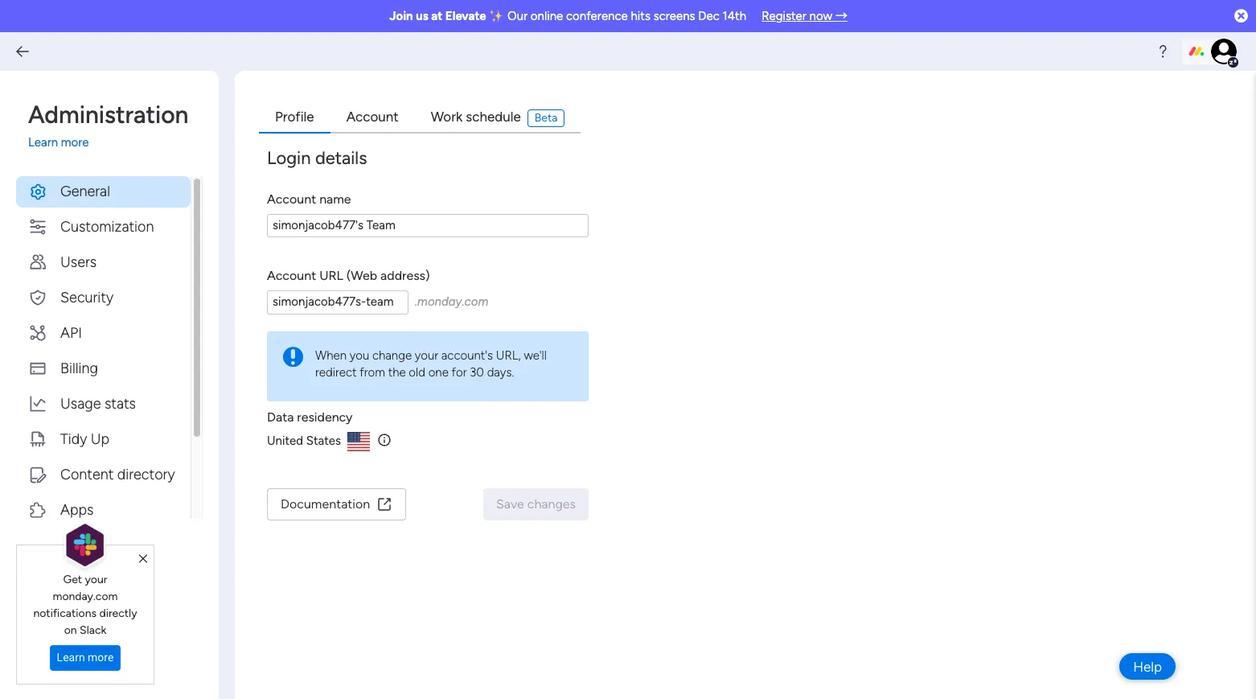 Task type: locate. For each thing, give the bounding box(es) containing it.
account left url
[[267, 268, 316, 283]]

help button
[[1120, 653, 1176, 680]]

learn
[[28, 135, 58, 150], [57, 651, 85, 664]]

1 vertical spatial learn
[[57, 651, 85, 664]]

more
[[61, 135, 89, 150], [88, 651, 114, 664]]

your inside get your monday.com notifications directly on slack
[[85, 573, 107, 586]]

elevate
[[446, 9, 486, 23]]

administration learn more
[[28, 101, 189, 150]]

more inside 'button'
[[88, 651, 114, 664]]

1 horizontal spatial your
[[415, 348, 438, 362]]

customization
[[60, 218, 154, 235]]

change
[[372, 348, 412, 362]]

join
[[389, 9, 413, 23]]

for
[[452, 365, 467, 379]]

0 vertical spatial your
[[415, 348, 438, 362]]

help image
[[1155, 43, 1171, 60]]

get
[[63, 573, 82, 586]]

get your monday.com notifications directly on slack
[[33, 573, 137, 637]]

api
[[60, 324, 82, 341]]

tidy up button
[[16, 424, 191, 455]]

your
[[415, 348, 438, 362], [85, 573, 107, 586]]

now
[[810, 9, 833, 23]]

apps button
[[16, 494, 191, 526]]

data
[[267, 409, 294, 424]]

1 vertical spatial your
[[85, 573, 107, 586]]

details
[[315, 147, 367, 169]]

jacob simon image
[[1211, 39, 1237, 64]]

0 vertical spatial learn
[[28, 135, 58, 150]]

0 horizontal spatial your
[[85, 573, 107, 586]]

usage stats button
[[16, 388, 191, 420]]

content directory button
[[16, 459, 191, 490]]

learn more
[[57, 651, 114, 664]]

more down slack at bottom
[[88, 651, 114, 664]]

0 vertical spatial account
[[346, 109, 399, 125]]

old
[[409, 365, 425, 379]]

directly
[[99, 606, 137, 620]]

when you change your account's url, we'll redirect from the old one for 30 days.
[[315, 348, 547, 379]]

content
[[60, 465, 114, 483]]

0 vertical spatial more
[[61, 135, 89, 150]]

learn inside 'button'
[[57, 651, 85, 664]]

dec
[[698, 9, 720, 23]]

(web
[[346, 268, 377, 283]]

None text field
[[267, 214, 589, 237], [267, 290, 409, 314], [267, 214, 589, 237], [267, 290, 409, 314]]

learn inside administration learn more
[[28, 135, 58, 150]]

slack
[[80, 623, 106, 637]]

administration
[[28, 101, 189, 130]]

more inside administration learn more
[[61, 135, 89, 150]]

more down the administration
[[61, 135, 89, 150]]

url
[[319, 268, 343, 283]]

1 vertical spatial more
[[88, 651, 114, 664]]

address)
[[381, 268, 430, 283]]

directory
[[117, 465, 175, 483]]

dapulse x slim image
[[139, 552, 147, 566]]

online
[[531, 9, 563, 23]]

account
[[346, 109, 399, 125], [267, 191, 316, 206], [267, 268, 316, 283]]

united states
[[267, 433, 341, 448]]

tidy up
[[60, 430, 110, 448]]

2 vertical spatial account
[[267, 268, 316, 283]]

account up details
[[346, 109, 399, 125]]

learn down on
[[57, 651, 85, 664]]

your up monday.com
[[85, 573, 107, 586]]

the
[[388, 365, 406, 379]]

your up the old
[[415, 348, 438, 362]]

schedule
[[466, 109, 521, 125]]

account down login
[[267, 191, 316, 206]]

conference
[[566, 9, 628, 23]]

your inside when you change your account's url, we'll redirect from the old one for 30 days.
[[415, 348, 438, 362]]

documentation button
[[267, 488, 406, 520]]

register now →
[[762, 9, 848, 23]]

back to workspace image
[[14, 43, 31, 60]]

register
[[762, 9, 807, 23]]

learn down the administration
[[28, 135, 58, 150]]

we'll
[[524, 348, 547, 362]]

documentation
[[281, 496, 370, 512]]

account for account name
[[267, 191, 316, 206]]

1 vertical spatial account
[[267, 191, 316, 206]]

profile link
[[259, 103, 330, 133]]

account url (web address)
[[267, 268, 430, 283]]

api button
[[16, 317, 191, 349]]

billing
[[60, 359, 98, 377]]

redirect
[[315, 365, 357, 379]]

apps
[[60, 501, 94, 518]]

account's
[[441, 348, 493, 362]]

monday.com
[[53, 590, 118, 603]]



Task type: describe. For each thing, give the bounding box(es) containing it.
states
[[306, 433, 341, 448]]

learn more button
[[50, 645, 121, 671]]

learn more link
[[28, 134, 203, 152]]

billing button
[[16, 353, 191, 384]]

security button
[[16, 282, 191, 313]]

documentation link
[[267, 488, 406, 520]]

tidy
[[60, 430, 87, 448]]

notifications
[[33, 606, 97, 620]]

united
[[267, 433, 303, 448]]

data residency
[[267, 409, 353, 424]]

account name
[[267, 191, 351, 206]]

days.
[[487, 365, 514, 379]]

customization button
[[16, 211, 191, 243]]

register now → link
[[762, 9, 848, 23]]

beta
[[535, 111, 558, 125]]

profile
[[275, 109, 314, 125]]

account link
[[330, 103, 415, 133]]

14th
[[723, 9, 747, 23]]

✨
[[489, 9, 505, 23]]

general button
[[16, 176, 191, 207]]

you
[[350, 348, 369, 362]]

our
[[508, 9, 528, 23]]

name
[[319, 191, 351, 206]]

account for account url (web address)
[[267, 268, 316, 283]]

on
[[64, 623, 77, 637]]

us
[[416, 9, 429, 23]]

account for account
[[346, 109, 399, 125]]

usage
[[60, 395, 101, 412]]

screens
[[654, 9, 695, 23]]

30
[[470, 365, 484, 379]]

users button
[[16, 247, 191, 278]]

users
[[60, 253, 97, 271]]

→
[[836, 9, 848, 23]]

residency
[[297, 409, 353, 424]]

help
[[1134, 658, 1162, 675]]

general
[[60, 182, 110, 200]]

one
[[429, 365, 449, 379]]

url,
[[496, 348, 521, 362]]

security
[[60, 288, 113, 306]]

work
[[431, 109, 463, 125]]

up
[[91, 430, 110, 448]]

join us at elevate ✨ our online conference hits screens dec 14th
[[389, 9, 747, 23]]

usage stats
[[60, 395, 136, 412]]

hits
[[631, 9, 651, 23]]

login
[[267, 147, 311, 169]]

when
[[315, 348, 347, 362]]

content directory
[[60, 465, 175, 483]]

stats
[[105, 395, 136, 412]]

.monday.com
[[415, 294, 488, 309]]

from
[[360, 365, 385, 379]]

login details
[[267, 147, 367, 169]]

at
[[431, 9, 443, 23]]

work schedule
[[431, 109, 521, 125]]



Task type: vqa. For each thing, say whether or not it's contained in the screenshot.
Enable Now!
no



